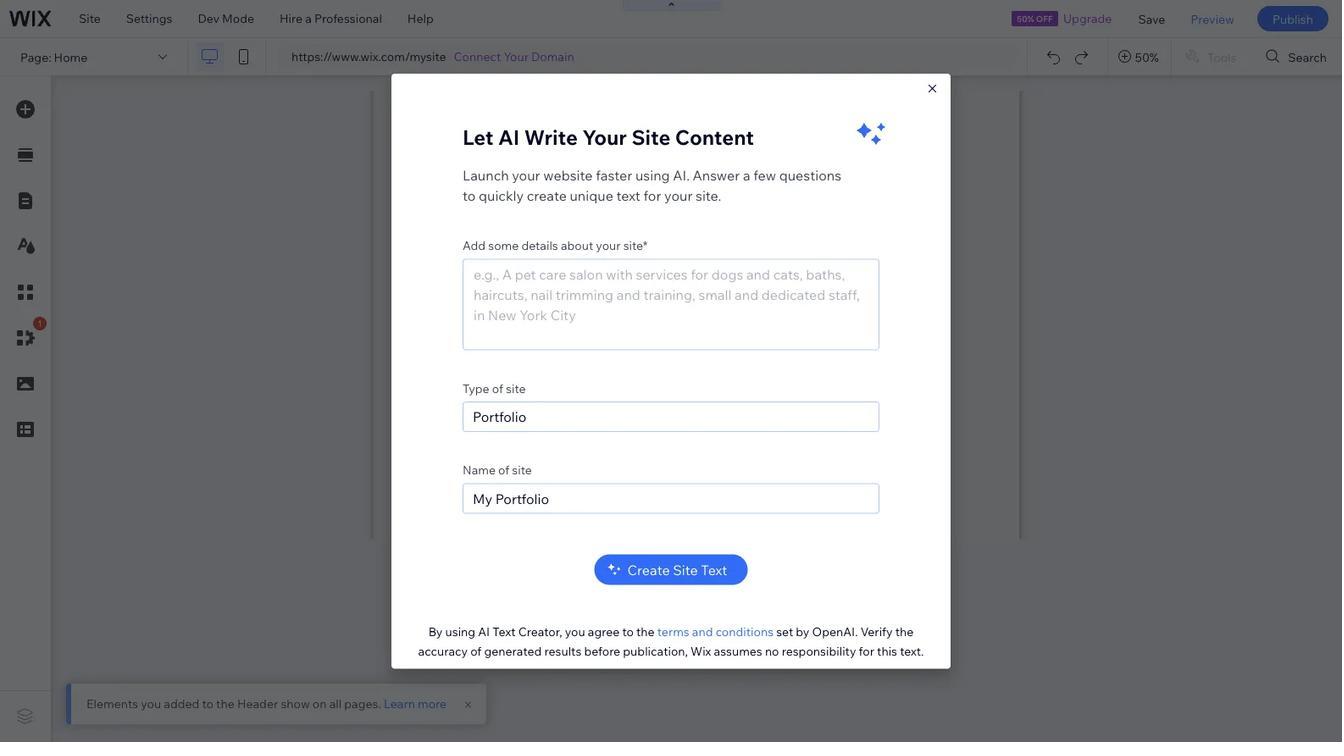 Task type: vqa. For each thing, say whether or not it's contained in the screenshot.
the leftmost Text
yes



Task type: locate. For each thing, give the bounding box(es) containing it.
0 horizontal spatial text
[[493, 624, 516, 639]]

ai right let
[[498, 124, 520, 150]]

50% inside button
[[1135, 49, 1159, 64]]

let ai write your site content
[[463, 124, 754, 150]]

the for more
[[216, 697, 235, 711]]

using
[[636, 167, 670, 184], [445, 624, 476, 639]]

1 horizontal spatial the
[[636, 624, 655, 639]]

help
[[408, 11, 434, 26]]

site
[[79, 11, 101, 26], [632, 124, 671, 150], [673, 561, 698, 578]]

terms and conditions button
[[657, 624, 774, 640]]

site up launch your website faster using ai. answer a few questions to quickly create unique text for your site.
[[632, 124, 671, 150]]

to right agree
[[622, 624, 634, 639]]

few
[[754, 167, 776, 184]]

name of site
[[463, 463, 532, 477]]

50% off
[[1017, 13, 1053, 24]]

for right text
[[644, 187, 661, 204]]

50%
[[1017, 13, 1034, 24], [1135, 49, 1159, 64]]

your up create
[[512, 167, 540, 184]]

1 vertical spatial a
[[743, 167, 751, 184]]

your left domain
[[504, 49, 529, 64]]

openai.
[[812, 624, 858, 639]]

generated
[[484, 643, 542, 658]]

1 horizontal spatial 50%
[[1135, 49, 1159, 64]]

on
[[313, 697, 327, 711]]

0 vertical spatial text
[[701, 561, 727, 578]]

launch your website faster using ai. answer a few questions to quickly create unique text for your site.
[[463, 167, 842, 204]]

1 vertical spatial site
[[512, 463, 532, 477]]

and
[[692, 624, 713, 639]]

by
[[429, 624, 443, 639]]

0 vertical spatial your
[[504, 49, 529, 64]]

your up faster at the top left of page
[[582, 124, 627, 150]]

to right added
[[202, 697, 214, 711]]

1 vertical spatial text
[[493, 624, 516, 639]]

the up publication,
[[636, 624, 655, 639]]

for left this
[[859, 643, 875, 658]]

save
[[1139, 11, 1166, 26]]

a right hire
[[305, 11, 312, 26]]

site for name of site
[[512, 463, 532, 477]]

1 horizontal spatial you
[[565, 624, 585, 639]]

the
[[636, 624, 655, 639], [896, 624, 914, 639], [216, 697, 235, 711]]

site
[[506, 381, 526, 396], [512, 463, 532, 477]]

2 horizontal spatial the
[[896, 624, 914, 639]]

0 vertical spatial of
[[492, 381, 503, 396]]

quickly
[[479, 187, 524, 204]]

0 horizontal spatial to
[[202, 697, 214, 711]]

50% left off
[[1017, 13, 1034, 24]]

of right name
[[498, 463, 509, 477]]

a left few
[[743, 167, 751, 184]]

2 vertical spatial of
[[471, 643, 482, 658]]

site inside create site text "button"
[[673, 561, 698, 578]]

of inside set by openai. verify the accuracy of generated results before publication, wix assumes no responsibility for this text.
[[471, 643, 482, 658]]

0 vertical spatial using
[[636, 167, 670, 184]]

ai up generated
[[478, 624, 490, 639]]

this
[[877, 643, 897, 658]]

site for type of site
[[506, 381, 526, 396]]

content
[[675, 124, 754, 150]]

0 horizontal spatial site
[[79, 11, 101, 26]]

1 vertical spatial using
[[445, 624, 476, 639]]

2 vertical spatial site
[[673, 561, 698, 578]]

of right accuracy
[[471, 643, 482, 658]]

1 horizontal spatial your
[[596, 238, 621, 253]]

0 horizontal spatial your
[[512, 167, 540, 184]]

wix
[[691, 643, 711, 658]]

domain
[[531, 49, 574, 64]]

preview
[[1191, 11, 1235, 26]]

name
[[463, 463, 496, 477]]

text up generated
[[493, 624, 516, 639]]

0 vertical spatial for
[[644, 187, 661, 204]]

added
[[164, 697, 199, 711]]

ai.
[[673, 167, 690, 184]]

you
[[565, 624, 585, 639], [141, 697, 161, 711]]

to
[[463, 187, 476, 204], [622, 624, 634, 639], [202, 697, 214, 711]]

text inside create site text "button"
[[701, 561, 727, 578]]

hire a professional
[[280, 11, 382, 26]]

0 horizontal spatial a
[[305, 11, 312, 26]]

your down ai.
[[664, 187, 693, 204]]

verify
[[861, 624, 893, 639]]

search button
[[1253, 38, 1342, 75]]

0 vertical spatial to
[[463, 187, 476, 204]]

1 horizontal spatial using
[[636, 167, 670, 184]]

1 horizontal spatial for
[[859, 643, 875, 658]]

elements you added to the header show on all pages. learn more
[[86, 697, 447, 711]]

1 vertical spatial 50%
[[1135, 49, 1159, 64]]

0 horizontal spatial ai
[[478, 624, 490, 639]]

0 vertical spatial your
[[512, 167, 540, 184]]

you up 'results'
[[565, 624, 585, 639]]

tools button
[[1172, 38, 1252, 75]]

1 vertical spatial for
[[859, 643, 875, 658]]

0 vertical spatial site
[[506, 381, 526, 396]]

0 vertical spatial ai
[[498, 124, 520, 150]]

you left added
[[141, 697, 161, 711]]

add
[[463, 238, 486, 253]]

for
[[644, 187, 661, 204], [859, 643, 875, 658]]

off
[[1036, 13, 1053, 24]]

1 horizontal spatial a
[[743, 167, 751, 184]]

about
[[561, 238, 593, 253]]

the inside set by openai. verify the accuracy of generated results before publication, wix assumes no responsibility for this text.
[[896, 624, 914, 639]]

1 horizontal spatial text
[[701, 561, 727, 578]]

for inside launch your website faster using ai. answer a few questions to quickly create unique text for your site.
[[644, 187, 661, 204]]

header
[[237, 697, 278, 711]]

1 horizontal spatial your
[[582, 124, 627, 150]]

of
[[492, 381, 503, 396], [498, 463, 509, 477], [471, 643, 482, 658]]

pages.
[[344, 697, 381, 711]]

a
[[305, 11, 312, 26], [743, 167, 751, 184]]

your
[[504, 49, 529, 64], [582, 124, 627, 150]]

the left header at the left
[[216, 697, 235, 711]]

all
[[329, 697, 342, 711]]

0 horizontal spatial 50%
[[1017, 13, 1034, 24]]

text
[[701, 561, 727, 578], [493, 624, 516, 639]]

agree
[[588, 624, 620, 639]]

site right create
[[673, 561, 698, 578]]

write
[[524, 124, 578, 150]]

before
[[584, 643, 621, 658]]

by using ai text creator, you agree to the terms and conditions
[[429, 624, 774, 639]]

50% down save
[[1135, 49, 1159, 64]]

results
[[545, 643, 582, 658]]

of right type
[[492, 381, 503, 396]]

site right name
[[512, 463, 532, 477]]

create
[[628, 561, 670, 578]]

1 horizontal spatial ai
[[498, 124, 520, 150]]

search
[[1288, 49, 1327, 64]]

text up terms and conditions button
[[701, 561, 727, 578]]

by
[[796, 624, 810, 639]]

using right by
[[445, 624, 476, 639]]

1 vertical spatial ai
[[478, 624, 490, 639]]

2 horizontal spatial your
[[664, 187, 693, 204]]

ai
[[498, 124, 520, 150], [478, 624, 490, 639]]

0 vertical spatial a
[[305, 11, 312, 26]]

site right type
[[506, 381, 526, 396]]

2 horizontal spatial site
[[673, 561, 698, 578]]

1 vertical spatial to
[[622, 624, 634, 639]]

creator,
[[518, 624, 562, 639]]

1 horizontal spatial site
[[632, 124, 671, 150]]

elements
[[86, 697, 138, 711]]

to down launch
[[463, 187, 476, 204]]

0 horizontal spatial for
[[644, 187, 661, 204]]

your left site*
[[596, 238, 621, 253]]

dev
[[198, 11, 219, 26]]

site up home
[[79, 11, 101, 26]]

1 horizontal spatial to
[[463, 187, 476, 204]]

0 horizontal spatial using
[[445, 624, 476, 639]]

the up "text."
[[896, 624, 914, 639]]

for inside set by openai. verify the accuracy of generated results before publication, wix assumes no responsibility for this text.
[[859, 643, 875, 658]]

of for name
[[498, 463, 509, 477]]

0 vertical spatial 50%
[[1017, 13, 1034, 24]]

using left ai.
[[636, 167, 670, 184]]

2 vertical spatial to
[[202, 697, 214, 711]]

your
[[512, 167, 540, 184], [664, 187, 693, 204], [596, 238, 621, 253]]

0 horizontal spatial the
[[216, 697, 235, 711]]

1 vertical spatial of
[[498, 463, 509, 477]]

1 vertical spatial you
[[141, 697, 161, 711]]



Task type: describe. For each thing, give the bounding box(es) containing it.
questions
[[779, 167, 842, 184]]

0 horizontal spatial you
[[141, 697, 161, 711]]

Fluffy Tails text field
[[463, 483, 880, 514]]

hire
[[280, 11, 303, 26]]

preview button
[[1178, 0, 1247, 37]]

set
[[776, 624, 793, 639]]

text.
[[900, 643, 924, 658]]

learn
[[384, 697, 415, 711]]

type of site
[[463, 381, 526, 396]]

tools
[[1208, 49, 1237, 64]]

2 horizontal spatial to
[[622, 624, 634, 639]]

more
[[418, 697, 447, 711]]

50% for 50%
[[1135, 49, 1159, 64]]

unique
[[570, 187, 613, 204]]

publish
[[1273, 11, 1314, 26]]

responsibility
[[782, 643, 856, 658]]

publish button
[[1258, 6, 1329, 31]]

https://www.wix.com/mysite connect your domain
[[292, 49, 574, 64]]

2 vertical spatial your
[[596, 238, 621, 253]]

publication,
[[623, 643, 688, 658]]

launch
[[463, 167, 509, 184]]

50% button
[[1108, 38, 1171, 75]]

settings
[[126, 11, 172, 26]]

https://www.wix.com/mysite
[[292, 49, 446, 64]]

Pet Care Provider text field
[[463, 401, 880, 432]]

of for type
[[492, 381, 503, 396]]

0 horizontal spatial your
[[504, 49, 529, 64]]

home
[[54, 49, 88, 64]]

answer
[[693, 167, 740, 184]]

create site text button
[[595, 554, 748, 585]]

1 vertical spatial site
[[632, 124, 671, 150]]

type
[[463, 381, 490, 396]]

no
[[765, 643, 779, 658]]

upgrade
[[1064, 11, 1112, 26]]

mode
[[222, 11, 254, 26]]

the for wix
[[896, 624, 914, 639]]

connect
[[454, 49, 501, 64]]

website
[[543, 167, 593, 184]]

let
[[463, 124, 494, 150]]

accuracy
[[418, 643, 468, 658]]

1 vertical spatial your
[[582, 124, 627, 150]]

50% for 50% off
[[1017, 13, 1034, 24]]

a inside launch your website faster using ai. answer a few questions to quickly create unique text for your site.
[[743, 167, 751, 184]]

dev mode
[[198, 11, 254, 26]]

0 vertical spatial site
[[79, 11, 101, 26]]

set by openai. verify the accuracy of generated results before publication, wix assumes no responsibility for this text.
[[418, 624, 924, 658]]

terms
[[657, 624, 690, 639]]

site*
[[623, 238, 648, 253]]

to inside launch your website faster using ai. answer a few questions to quickly create unique text for your site.
[[463, 187, 476, 204]]

text
[[617, 187, 641, 204]]

for for your
[[644, 187, 661, 204]]

faster
[[596, 167, 632, 184]]

create site text
[[628, 561, 727, 578]]

create
[[527, 187, 567, 204]]

e.g., A pet care salon with services for dogs and cats, baths, haircuts, nail trimming and training, small and dedicated staff, in New York City text field
[[463, 259, 880, 350]]

using inside launch your website faster using ai. answer a few questions to quickly create unique text for your site.
[[636, 167, 670, 184]]

some
[[488, 238, 519, 253]]

1 vertical spatial your
[[664, 187, 693, 204]]

details
[[522, 238, 558, 253]]

learn more link
[[384, 697, 447, 712]]

site.
[[696, 187, 722, 204]]

assumes
[[714, 643, 762, 658]]

show
[[281, 697, 310, 711]]

professional
[[314, 11, 382, 26]]

conditions
[[716, 624, 774, 639]]

add some details about your site*
[[463, 238, 648, 253]]

0 vertical spatial you
[[565, 624, 585, 639]]

save button
[[1126, 0, 1178, 37]]

for for this
[[859, 643, 875, 658]]



